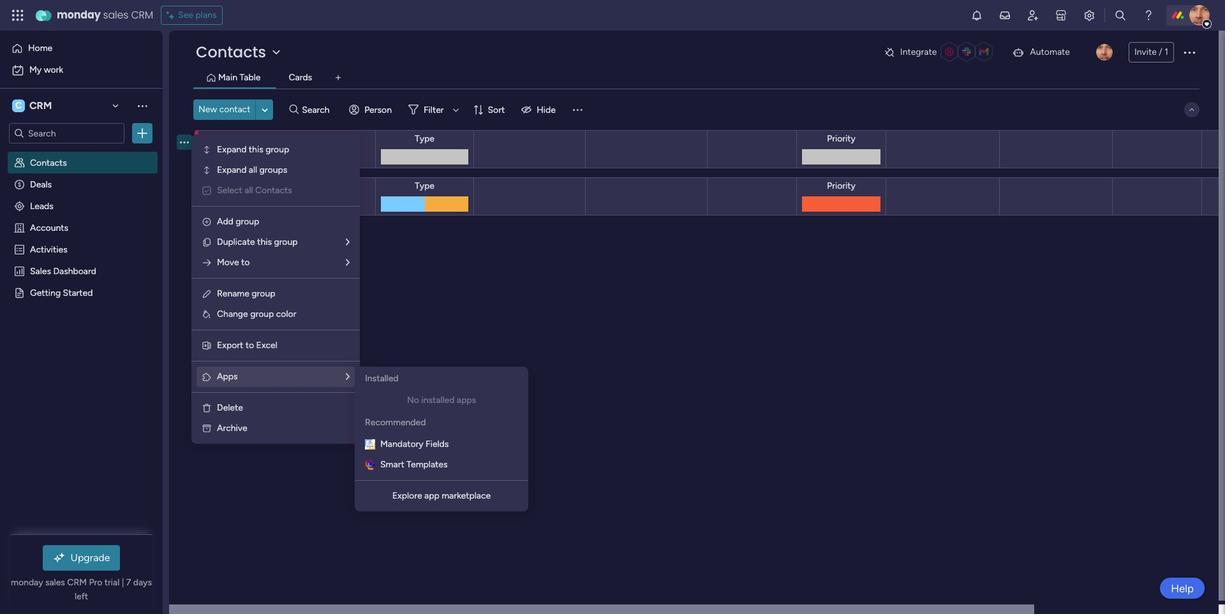 Task type: describe. For each thing, give the bounding box(es) containing it.
invite / 1
[[1134, 47, 1168, 57]]

7
[[126, 577, 131, 588]]

installed
[[365, 373, 398, 384]]

my
[[29, 64, 42, 75]]

expand all groups
[[217, 165, 287, 175]]

1 type field from the top
[[412, 132, 438, 146]]

sales dashboard
[[30, 265, 96, 276]]

main table button
[[215, 71, 264, 85]]

select
[[217, 185, 242, 196]]

to for export
[[246, 340, 254, 351]]

duplicate this group image
[[202, 237, 212, 248]]

public board image
[[13, 286, 26, 299]]

add for add new group
[[218, 234, 235, 245]]

1
[[1165, 47, 1168, 57]]

expand all groups image
[[202, 165, 212, 175]]

contacts inside inactive contacts field
[[270, 134, 323, 150]]

add new group button
[[195, 230, 285, 250]]

1 horizontal spatial james peterson image
[[1189, 5, 1210, 26]]

rename group image
[[202, 289, 212, 299]]

0 horizontal spatial james peterson image
[[1096, 44, 1113, 61]]

archive
[[217, 423, 247, 434]]

mandatory
[[380, 439, 423, 450]]

see plans button
[[161, 6, 222, 25]]

new contact button
[[193, 100, 256, 120]]

duplicate
[[217, 237, 255, 248]]

tab list containing main table
[[193, 68, 1200, 89]]

upgrade
[[71, 552, 110, 564]]

left
[[75, 591, 88, 602]]

list arrow image
[[346, 373, 350, 382]]

add view image
[[336, 73, 341, 83]]

list arrow image for move to
[[346, 258, 350, 267]]

sort button
[[467, 100, 513, 120]]

app logo image for smart templates
[[365, 460, 375, 470]]

crm for monday sales crm
[[131, 8, 153, 22]]

work
[[44, 64, 63, 75]]

see plans
[[178, 10, 217, 20]]

templates
[[407, 459, 448, 470]]

filter
[[424, 104, 444, 115]]

this for expand
[[249, 144, 263, 155]]

installed
[[421, 395, 455, 406]]

add group image
[[202, 217, 212, 227]]

hide
[[537, 104, 556, 115]]

rename group
[[217, 288, 275, 299]]

my work option
[[8, 60, 155, 80]]

contacts inside select all contacts menu item
[[255, 185, 292, 196]]

change group color
[[217, 309, 296, 320]]

app
[[424, 491, 439, 502]]

sort
[[488, 104, 505, 115]]

sales for monday sales crm pro trial |
[[45, 577, 65, 588]]

new contact
[[198, 104, 250, 115]]

accounts
[[30, 222, 68, 233]]

Active Contacts field
[[217, 181, 316, 198]]

|
[[122, 577, 124, 588]]

fields
[[426, 439, 449, 450]]

days
[[133, 577, 152, 588]]

integrate
[[900, 47, 937, 57]]

pro
[[89, 577, 102, 588]]

/
[[1159, 47, 1162, 57]]

delete image
[[202, 403, 212, 413]]

cards button
[[285, 71, 315, 85]]

started
[[63, 287, 93, 298]]

expand for expand this group
[[217, 144, 247, 155]]

person button
[[344, 100, 399, 120]]

select all contacts
[[217, 185, 292, 196]]

export
[[217, 340, 243, 351]]

monday marketplace image
[[1055, 9, 1067, 22]]

invite members image
[[1027, 9, 1039, 22]]

automate
[[1030, 47, 1070, 57]]

inactive
[[220, 134, 267, 150]]

all for select
[[245, 185, 253, 196]]

change group color image
[[202, 309, 212, 320]]

archive image
[[202, 424, 212, 434]]

arrow down image
[[448, 102, 464, 117]]

explore app marketplace
[[392, 491, 491, 502]]

expand for expand all groups
[[217, 165, 247, 175]]

public dashboard image
[[13, 265, 26, 277]]

group inside button
[[256, 234, 280, 245]]

apps image
[[202, 372, 212, 382]]

crm for monday sales crm pro trial |
[[67, 577, 87, 588]]

smart templates
[[380, 459, 448, 470]]

activities
[[30, 244, 67, 255]]

1 horizontal spatial options image
[[1182, 45, 1197, 60]]

apps
[[457, 395, 476, 406]]

workspace image
[[12, 99, 25, 113]]

hide button
[[516, 100, 563, 120]]

trial
[[105, 577, 120, 588]]

add for add group
[[217, 216, 233, 227]]

change
[[217, 309, 248, 320]]

contact
[[219, 104, 250, 115]]

contacts button
[[193, 41, 286, 63]]

main
[[218, 72, 237, 83]]

monday for monday sales crm
[[57, 8, 101, 22]]



Task type: vqa. For each thing, say whether or not it's contained in the screenshot.
7 days left at bottom
yes



Task type: locate. For each thing, give the bounding box(es) containing it.
help button
[[1160, 578, 1205, 599]]

0 vertical spatial sales
[[103, 8, 128, 22]]

crm up left
[[67, 577, 87, 588]]

mandatory fields
[[380, 439, 449, 450]]

1 vertical spatial priority
[[827, 181, 856, 191]]

2 type field from the top
[[412, 179, 438, 193]]

excel
[[256, 340, 277, 351]]

sales for monday sales crm
[[103, 8, 128, 22]]

menu containing expand this group
[[191, 135, 360, 444]]

select all contacts image
[[202, 186, 212, 196]]

0 vertical spatial monday
[[57, 8, 101, 22]]

group
[[266, 144, 289, 155], [236, 216, 259, 227], [256, 234, 280, 245], [274, 237, 298, 248], [252, 288, 275, 299], [250, 309, 274, 320]]

list arrow image
[[346, 238, 350, 247], [346, 258, 350, 267]]

app logo image
[[365, 440, 375, 450], [365, 460, 375, 470]]

to left excel
[[246, 340, 254, 351]]

0 vertical spatial james peterson image
[[1189, 5, 1210, 26]]

1 vertical spatial type
[[415, 181, 434, 191]]

sales
[[103, 8, 128, 22], [45, 577, 65, 588]]

1 vertical spatial monday
[[11, 577, 43, 588]]

1 vertical spatial app logo image
[[365, 460, 375, 470]]

options image
[[1182, 45, 1197, 60], [136, 127, 149, 140]]

deals
[[30, 179, 52, 189]]

1 vertical spatial this
[[257, 237, 272, 248]]

smart
[[380, 459, 404, 470]]

0 vertical spatial all
[[249, 165, 257, 175]]

0 vertical spatial app logo image
[[365, 440, 375, 450]]

add
[[217, 216, 233, 227], [218, 234, 235, 245]]

0 vertical spatial this
[[249, 144, 263, 155]]

Search field
[[299, 101, 337, 119]]

1 horizontal spatial sales
[[103, 8, 128, 22]]

1 vertical spatial james peterson image
[[1096, 44, 1113, 61]]

recommended
[[365, 417, 426, 428]]

filter button
[[403, 100, 464, 120]]

my work
[[29, 64, 63, 75]]

table
[[240, 72, 261, 83]]

1 list arrow image from the top
[[346, 238, 350, 247]]

option
[[0, 151, 163, 153]]

1 priority field from the top
[[824, 132, 859, 146]]

emails settings image
[[1083, 9, 1096, 22]]

home link
[[8, 38, 155, 59]]

search everything image
[[1114, 9, 1127, 22]]

move to
[[217, 257, 250, 268]]

sales down upgrade button
[[45, 577, 65, 588]]

all inside menu item
[[245, 185, 253, 196]]

inactive contacts
[[220, 134, 323, 150]]

Type field
[[412, 132, 438, 146], [412, 179, 438, 193]]

menu image
[[571, 103, 584, 116]]

add new group
[[218, 234, 280, 245]]

all left groups
[[249, 165, 257, 175]]

expand this group image
[[202, 145, 212, 155]]

0 vertical spatial priority field
[[824, 132, 859, 146]]

add inside button
[[218, 234, 235, 245]]

expand this group
[[217, 144, 289, 155]]

1 vertical spatial list arrow image
[[346, 258, 350, 267]]

invite
[[1134, 47, 1157, 57]]

help image
[[1142, 9, 1155, 22]]

integrate button
[[878, 39, 1002, 66]]

Priority field
[[824, 132, 859, 146], [824, 179, 859, 193]]

my work link
[[8, 60, 155, 80]]

0 horizontal spatial sales
[[45, 577, 65, 588]]

active
[[220, 181, 256, 197]]

1 vertical spatial priority field
[[824, 179, 859, 193]]

expand up 'active'
[[217, 165, 247, 175]]

select all contacts menu item
[[202, 183, 350, 198]]

workspace selection element
[[12, 98, 54, 114]]

update feed image
[[999, 9, 1011, 22]]

1 vertical spatial sales
[[45, 577, 65, 588]]

expand right the expand this group icon
[[217, 144, 247, 155]]

crm
[[131, 8, 153, 22], [29, 100, 52, 112], [67, 577, 87, 588]]

apps
[[217, 371, 238, 382]]

expand
[[217, 144, 247, 155], [217, 165, 247, 175]]

export to excel
[[217, 340, 277, 351]]

c
[[15, 100, 22, 111]]

dashboard
[[53, 265, 96, 276]]

sales up home link
[[103, 8, 128, 22]]

list box
[[0, 149, 163, 476]]

color
[[276, 309, 296, 320]]

leads
[[30, 200, 53, 211]]

app logo image for mandatory fields
[[365, 440, 375, 450]]

tab list
[[193, 68, 1200, 89]]

tab
[[328, 68, 348, 88]]

no
[[407, 395, 419, 406]]

1 vertical spatial expand
[[217, 165, 247, 175]]

this for duplicate
[[257, 237, 272, 248]]

workspace options image
[[136, 99, 149, 112]]

home
[[28, 43, 52, 54]]

james peterson image
[[1189, 5, 1210, 26], [1096, 44, 1113, 61]]

menu
[[191, 135, 360, 444]]

2 list arrow image from the top
[[346, 258, 350, 267]]

person
[[364, 104, 392, 115]]

no installed apps
[[407, 395, 476, 406]]

plans
[[196, 10, 217, 20]]

cards
[[289, 72, 312, 83]]

crm inside workspace selection element
[[29, 100, 52, 112]]

Inactive Contacts field
[[217, 134, 327, 151]]

this right new
[[257, 237, 272, 248]]

getting
[[30, 287, 61, 298]]

priority for second priority field from the top of the page
[[827, 181, 856, 191]]

1 horizontal spatial monday
[[57, 8, 101, 22]]

1 vertical spatial crm
[[29, 100, 52, 112]]

2 expand from the top
[[217, 165, 247, 175]]

0 vertical spatial list arrow image
[[346, 238, 350, 247]]

list box containing contacts
[[0, 149, 163, 476]]

duplicate this group
[[217, 237, 298, 248]]

to for move
[[241, 257, 250, 268]]

app logo image left "smart"
[[365, 460, 375, 470]]

crm left see
[[131, 8, 153, 22]]

this
[[249, 144, 263, 155], [257, 237, 272, 248]]

main table
[[218, 72, 261, 83]]

v2 search image
[[289, 103, 299, 117]]

add inside menu
[[217, 216, 233, 227]]

0 vertical spatial type
[[415, 133, 434, 144]]

1 vertical spatial options image
[[136, 127, 149, 140]]

app logo image left mandatory
[[365, 440, 375, 450]]

rename
[[217, 288, 249, 299]]

export to excel image
[[202, 341, 212, 351]]

new
[[198, 104, 217, 115]]

1 vertical spatial add
[[218, 234, 235, 245]]

help
[[1171, 582, 1194, 595]]

monday up home link
[[57, 8, 101, 22]]

all right select
[[245, 185, 253, 196]]

1 priority from the top
[[827, 133, 856, 144]]

1 vertical spatial type field
[[412, 179, 438, 193]]

0 horizontal spatial monday
[[11, 577, 43, 588]]

james peterson image right help image
[[1189, 5, 1210, 26]]

0 vertical spatial to
[[241, 257, 250, 268]]

options image right 1
[[1182, 45, 1197, 60]]

no installed apps menu item
[[365, 393, 518, 408]]

groups
[[259, 165, 287, 175]]

angle down image
[[262, 105, 268, 115]]

invite / 1 button
[[1129, 42, 1174, 63]]

1 app logo image from the top
[[365, 440, 375, 450]]

active contacts
[[220, 181, 313, 197]]

all
[[249, 165, 257, 175], [245, 185, 253, 196]]

2 app logo image from the top
[[365, 460, 375, 470]]

1 horizontal spatial crm
[[67, 577, 87, 588]]

add left new
[[218, 234, 235, 245]]

move
[[217, 257, 239, 268]]

add right add group 'icon'
[[217, 216, 233, 227]]

0 vertical spatial add
[[217, 216, 233, 227]]

0 vertical spatial crm
[[131, 8, 153, 22]]

2 priority field from the top
[[824, 179, 859, 193]]

automate button
[[1007, 42, 1075, 63]]

move to image
[[202, 258, 212, 268]]

1 type from the top
[[415, 133, 434, 144]]

0 vertical spatial priority
[[827, 133, 856, 144]]

see
[[178, 10, 193, 20]]

james peterson image left invite on the right top of page
[[1096, 44, 1113, 61]]

crm right workspace image
[[29, 100, 52, 112]]

2 type from the top
[[415, 181, 434, 191]]

all for expand
[[249, 165, 257, 175]]

this up expand all groups
[[249, 144, 263, 155]]

notifications image
[[970, 9, 983, 22]]

7 days left
[[75, 577, 152, 602]]

to right move
[[241, 257, 250, 268]]

monday sales crm pro trial |
[[11, 577, 126, 588]]

0 vertical spatial options image
[[1182, 45, 1197, 60]]

2 horizontal spatial crm
[[131, 8, 153, 22]]

select product image
[[11, 9, 24, 22]]

upgrade button
[[42, 546, 120, 571]]

add group
[[217, 216, 259, 227]]

0 horizontal spatial crm
[[29, 100, 52, 112]]

options image down workspace options icon
[[136, 127, 149, 140]]

2 vertical spatial crm
[[67, 577, 87, 588]]

monday down upgrade button
[[11, 577, 43, 588]]

0 horizontal spatial options image
[[136, 127, 149, 140]]

1 vertical spatial to
[[246, 340, 254, 351]]

priority for 1st priority field from the top of the page
[[827, 133, 856, 144]]

monday sales crm
[[57, 8, 153, 22]]

to
[[241, 257, 250, 268], [246, 340, 254, 351]]

sales
[[30, 265, 51, 276]]

delete
[[217, 403, 243, 413]]

getting started
[[30, 287, 93, 298]]

1 vertical spatial all
[[245, 185, 253, 196]]

list arrow image for duplicate this group
[[346, 238, 350, 247]]

0 vertical spatial expand
[[217, 144, 247, 155]]

1 expand from the top
[[217, 144, 247, 155]]

contacts inside active contacts field
[[259, 181, 313, 197]]

tab inside tab list
[[328, 68, 348, 88]]

new
[[237, 234, 254, 245]]

home option
[[8, 38, 155, 59]]

collapse image
[[1187, 105, 1197, 115]]

0 vertical spatial type field
[[412, 132, 438, 146]]

Search in workspace field
[[27, 126, 107, 141]]

monday for monday sales crm pro trial |
[[11, 577, 43, 588]]

2 priority from the top
[[827, 181, 856, 191]]



